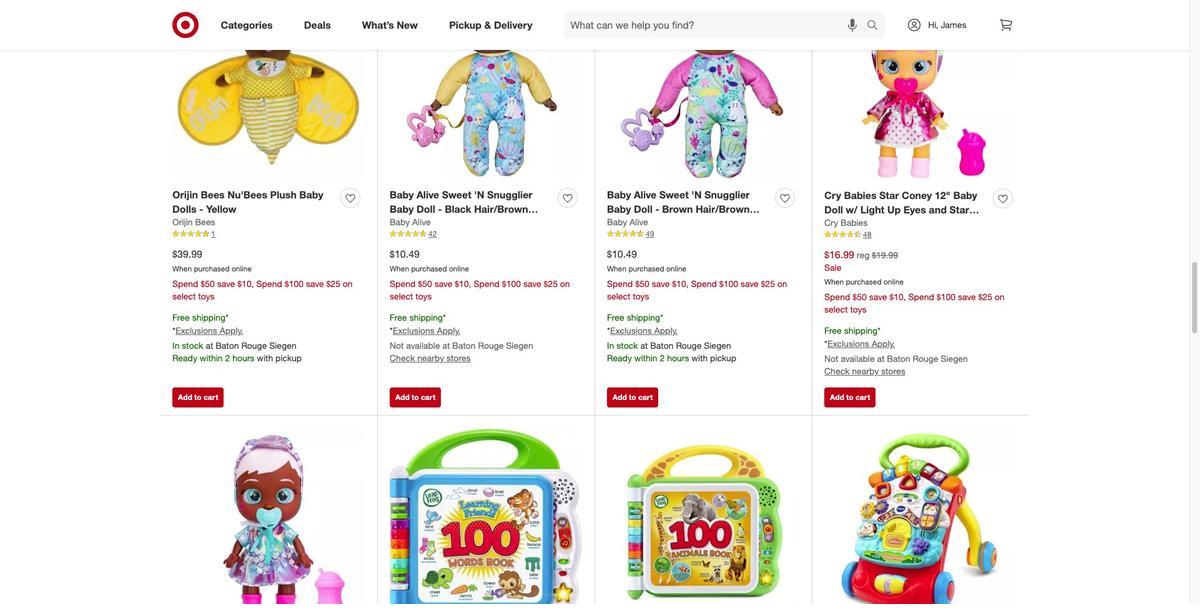 Task type: locate. For each thing, give the bounding box(es) containing it.
0 vertical spatial check nearby stores button
[[390, 352, 471, 365]]

1 horizontal spatial $10.49 when purchased online spend $50 save $10, spend $100 save $25 on select toys
[[607, 248, 788, 302]]

0 horizontal spatial in
[[172, 341, 180, 351]]

0 horizontal spatial pickup
[[276, 353, 302, 364]]

$16.99 reg $19.99 sale when purchased online spend $50 save $10, spend $100 save $25 on select toys
[[825, 248, 1005, 315]]

toys inside $39.99 when purchased online spend $50 save $10, spend $100 save $25 on select toys
[[198, 291, 215, 302]]

3 add to cart from the left
[[613, 393, 653, 402]]

cry up themed
[[825, 189, 842, 202]]

select
[[172, 291, 196, 302], [390, 291, 413, 302], [607, 291, 631, 302], [825, 304, 848, 315]]

snugglier for baby alive sweet 'n snugglier baby doll - black hair/brown eyes
[[487, 189, 533, 201]]

stock for $10.49
[[617, 341, 638, 351]]

free shipping * * exclusions apply. in stock at  baton rouge siegen ready within 2 hours with pickup
[[172, 313, 302, 364], [607, 313, 737, 364]]

doll up themed
[[825, 203, 843, 216]]

purchased
[[194, 265, 230, 274], [411, 265, 447, 274], [629, 265, 665, 274], [846, 278, 882, 287]]

apply.
[[220, 326, 243, 336], [437, 326, 461, 336], [655, 326, 678, 336], [872, 339, 896, 349]]

within
[[200, 353, 223, 364], [635, 353, 658, 364]]

1 horizontal spatial star
[[950, 203, 970, 216]]

0 horizontal spatial 'n
[[474, 189, 485, 201]]

0 horizontal spatial -
[[199, 203, 203, 215]]

0 horizontal spatial ready
[[172, 353, 197, 364]]

available for $10.49
[[406, 341, 440, 351]]

- up orijin bees
[[199, 203, 203, 215]]

2 - from the left
[[438, 203, 442, 215]]

babies inside 'link'
[[841, 218, 868, 228]]

3 - from the left
[[656, 203, 660, 215]]

exclusions for baby alive sweet 'n snugglier baby doll - black hair/brown eyes
[[393, 326, 435, 336]]

- for baby alive sweet 'n snugglier baby doll - black hair/brown eyes
[[438, 203, 442, 215]]

0 vertical spatial babies
[[844, 189, 877, 202]]

eyes inside baby alive sweet 'n snugglier baby doll - black hair/brown eyes
[[390, 217, 412, 230]]

'n inside baby alive sweet 'n snugglier baby doll - black hair/brown eyes
[[474, 189, 485, 201]]

eyes down coney
[[904, 203, 927, 216]]

0 horizontal spatial free shipping * * exclusions apply. not available at baton rouge siegen check nearby stores
[[390, 313, 534, 364]]

and
[[929, 203, 947, 216]]

select for baby alive sweet 'n snugglier baby doll - black hair/brown eyes
[[390, 291, 413, 302]]

free shipping * * exclusions apply. not available at baton rouge siegen check nearby stores for $10.49
[[390, 313, 534, 364]]

1 horizontal spatial pickup
[[710, 353, 737, 364]]

baby alive sweet 'n snugglier baby doll - brown hair/brown eyes image
[[607, 0, 800, 181], [607, 0, 800, 181]]

1 snugglier from the left
[[487, 189, 533, 201]]

2 orijin from the top
[[172, 217, 193, 228]]

apply. for baby alive sweet 'n snugglier baby doll - black hair/brown eyes
[[437, 326, 461, 336]]

apply. for baby alive sweet 'n snugglier baby doll - brown hair/brown eyes
[[655, 326, 678, 336]]

1 vertical spatial check
[[825, 366, 850, 377]]

0 horizontal spatial check
[[390, 353, 415, 364]]

0 horizontal spatial baby alive
[[390, 217, 431, 228]]

1 vertical spatial stores
[[882, 366, 906, 377]]

leapfrog learning friends 100 words book image
[[390, 428, 582, 605], [390, 428, 582, 605]]

1 sweet from the left
[[442, 189, 472, 201]]

1 to from the left
[[194, 393, 202, 402]]

1 add to cart from the left
[[178, 393, 218, 402]]

cry babies star coney 12" baby doll w/ light up eyes and star themed outfit image
[[825, 0, 1018, 181], [825, 0, 1018, 181]]

0 horizontal spatial stock
[[182, 341, 203, 351]]

nearby
[[418, 353, 444, 364], [852, 366, 879, 377]]

1 horizontal spatial ready
[[607, 353, 632, 364]]

hair/brown inside baby alive sweet 'n snugglier baby doll - black hair/brown eyes
[[474, 203, 528, 215]]

online down 42 link
[[449, 265, 469, 274]]

vtech stroll and discover activity walker image
[[825, 428, 1018, 605], [825, 428, 1018, 605]]

3 cart from the left
[[639, 393, 653, 402]]

1 cry from the top
[[825, 189, 842, 202]]

in
[[172, 341, 180, 351], [607, 341, 614, 351]]

$10.49 when purchased online spend $50 save $10, spend $100 save $25 on select toys down 42 link
[[390, 248, 570, 302]]

0 vertical spatial available
[[406, 341, 440, 351]]

$10,
[[238, 279, 254, 289], [455, 279, 471, 289], [672, 279, 689, 289], [890, 292, 906, 303]]

baton for orijin bees nu'bees plush baby dolls - yellow
[[216, 341, 239, 351]]

add to cart button for cry babies star coney 12" baby doll w/ light up eyes and star themed outfit
[[825, 388, 876, 408]]

0 horizontal spatial nearby
[[418, 353, 444, 364]]

sweet
[[442, 189, 472, 201], [660, 189, 689, 201]]

1 with from the left
[[257, 353, 273, 364]]

0 horizontal spatial snugglier
[[487, 189, 533, 201]]

'n
[[474, 189, 485, 201], [692, 189, 702, 201]]

doll
[[417, 203, 435, 215], [634, 203, 653, 215], [825, 203, 843, 216]]

doll up 49
[[634, 203, 653, 215]]

2 cart from the left
[[421, 393, 436, 402]]

$39.99 when purchased online spend $50 save $10, spend $100 save $25 on select toys
[[172, 248, 353, 302]]

$25 inside $39.99 when purchased online spend $50 save $10, spend $100 save $25 on select toys
[[326, 279, 340, 289]]

$50 down 42
[[418, 279, 432, 289]]

2 stock from the left
[[617, 341, 638, 351]]

$25
[[326, 279, 340, 289], [544, 279, 558, 289], [761, 279, 775, 289], [979, 292, 993, 303]]

black
[[445, 203, 472, 215]]

1 horizontal spatial eyes
[[607, 217, 630, 230]]

1 horizontal spatial not
[[825, 354, 839, 364]]

1 horizontal spatial stores
[[882, 366, 906, 377]]

1 horizontal spatial nearby
[[852, 366, 879, 377]]

pickup for $39.99
[[276, 353, 302, 364]]

2 snugglier from the left
[[705, 189, 750, 201]]

- left black
[[438, 203, 442, 215]]

0 vertical spatial star
[[880, 189, 899, 202]]

snugglier up 42 link
[[487, 189, 533, 201]]

0 horizontal spatial hours
[[233, 353, 255, 364]]

1 horizontal spatial doll
[[634, 203, 653, 215]]

3 add to cart button from the left
[[607, 388, 659, 408]]

free shipping * * exclusions apply. not available at baton rouge siegen check nearby stores for $16.99
[[825, 326, 968, 377]]

1 pickup from the left
[[276, 353, 302, 364]]

- inside 'baby alive sweet 'n snugglier baby doll - brown hair/brown eyes'
[[656, 203, 660, 215]]

1 horizontal spatial check
[[825, 366, 850, 377]]

james
[[941, 19, 967, 30]]

baby alive up 49
[[607, 217, 648, 228]]

purchased for baby alive sweet 'n snugglier baby doll - brown hair/brown eyes
[[629, 265, 665, 274]]

baby alive link
[[390, 216, 431, 229], [607, 216, 648, 229]]

2 hair/brown from the left
[[696, 203, 750, 215]]

2 with from the left
[[692, 353, 708, 364]]

shipping for cry babies star coney 12" baby doll w/ light up eyes and star themed outfit
[[844, 326, 878, 336]]

1 stock from the left
[[182, 341, 203, 351]]

baby inside the orijin bees nu'bees plush baby dolls - yellow
[[299, 189, 324, 201]]

1 vertical spatial bees
[[195, 217, 215, 228]]

on
[[343, 279, 353, 289], [560, 279, 570, 289], [778, 279, 788, 289], [995, 292, 1005, 303]]

1 $10.49 when purchased online spend $50 save $10, spend $100 save $25 on select toys from the left
[[390, 248, 570, 302]]

'n for black
[[474, 189, 485, 201]]

hair/brown inside 'baby alive sweet 'n snugglier baby doll - brown hair/brown eyes'
[[696, 203, 750, 215]]

snugglier inside baby alive sweet 'n snugglier baby doll - black hair/brown eyes
[[487, 189, 533, 201]]

$100 inside $39.99 when purchased online spend $50 save $10, spend $100 save $25 on select toys
[[285, 279, 304, 289]]

online down $19.99
[[884, 278, 904, 287]]

$50 down $39.99
[[201, 279, 215, 289]]

orijin down dolls
[[172, 217, 193, 228]]

eyes
[[904, 203, 927, 216], [390, 217, 412, 230], [607, 217, 630, 230]]

orijin bees nu'bees plush baby dolls - yellow image
[[172, 0, 365, 181], [172, 0, 365, 181]]

baby alive sweet 'n snugglier baby doll - black hair/brown eyes image
[[390, 0, 582, 181], [390, 0, 582, 181]]

$10, down 49 link
[[672, 279, 689, 289]]

1 add from the left
[[178, 393, 192, 402]]

hair/brown up 42 link
[[474, 203, 528, 215]]

- for baby alive sweet 'n snugglier baby doll - brown hair/brown eyes
[[656, 203, 660, 215]]

2 horizontal spatial -
[[656, 203, 660, 215]]

doll for black
[[417, 203, 435, 215]]

$10, inside $39.99 when purchased online spend $50 save $10, spend $100 save $25 on select toys
[[238, 279, 254, 289]]

1 vertical spatial not
[[825, 354, 839, 364]]

bees
[[201, 189, 225, 201], [195, 217, 215, 228]]

2 within from the left
[[635, 353, 658, 364]]

1 baby alive from the left
[[390, 217, 431, 228]]

alive inside 'baby alive sweet 'n snugglier baby doll - brown hair/brown eyes'
[[634, 189, 657, 201]]

0 vertical spatial nearby
[[418, 353, 444, 364]]

doll inside baby alive sweet 'n snugglier baby doll - black hair/brown eyes
[[417, 203, 435, 215]]

babies down w/
[[841, 218, 868, 228]]

1 'n from the left
[[474, 189, 485, 201]]

4 add to cart button from the left
[[825, 388, 876, 408]]

2 add from the left
[[395, 393, 410, 402]]

$100 for orijin bees nu'bees plush baby dolls - yellow
[[285, 279, 304, 289]]

purchased inside $39.99 when purchased online spend $50 save $10, spend $100 save $25 on select toys
[[194, 265, 230, 274]]

toys inside $16.99 reg $19.99 sale when purchased online spend $50 save $10, spend $100 save $25 on select toys
[[851, 304, 867, 315]]

1 $10.49 from the left
[[390, 248, 420, 260]]

sweet up black
[[442, 189, 472, 201]]

bees up the 1
[[195, 217, 215, 228]]

$10.49 when purchased online spend $50 save $10, spend $100 save $25 on select toys for brown
[[607, 248, 788, 302]]

-
[[199, 203, 203, 215], [438, 203, 442, 215], [656, 203, 660, 215]]

check nearby stores button for $16.99
[[825, 366, 906, 378]]

rouge for baby alive sweet 'n snugglier baby doll - brown hair/brown eyes
[[676, 341, 702, 351]]

$10, inside $16.99 reg $19.99 sale when purchased online spend $50 save $10, spend $100 save $25 on select toys
[[890, 292, 906, 303]]

0 horizontal spatial available
[[406, 341, 440, 351]]

0 horizontal spatial eyes
[[390, 217, 412, 230]]

snugglier up 49 link
[[705, 189, 750, 201]]

stock for $39.99
[[182, 341, 203, 351]]

2 add to cart button from the left
[[390, 388, 441, 408]]

snugglier inside 'baby alive sweet 'n snugglier baby doll - brown hair/brown eyes'
[[705, 189, 750, 201]]

at
[[206, 341, 213, 351], [443, 341, 450, 351], [641, 341, 648, 351], [878, 354, 885, 364]]

purchased down $39.99
[[194, 265, 230, 274]]

baby
[[299, 189, 324, 201], [390, 189, 414, 201], [607, 189, 631, 201], [954, 189, 978, 202], [390, 203, 414, 215], [607, 203, 631, 215], [390, 217, 410, 228], [607, 217, 627, 228]]

1 free shipping * * exclusions apply. in stock at  baton rouge siegen ready within 2 hours with pickup from the left
[[172, 313, 302, 364]]

orijin up dolls
[[172, 189, 198, 201]]

alive inside baby alive sweet 'n snugglier baby doll - black hair/brown eyes
[[417, 189, 439, 201]]

orijin inside the orijin bees nu'bees plush baby dolls - yellow
[[172, 189, 198, 201]]

add for orijin bees nu'bees plush baby dolls - yellow
[[178, 393, 192, 402]]

0 vertical spatial cry
[[825, 189, 842, 202]]

$10, down $19.99
[[890, 292, 906, 303]]

eyes left 42
[[390, 217, 412, 230]]

orijin inside orijin bees "link"
[[172, 217, 193, 228]]

$10, down 42 link
[[455, 279, 471, 289]]

$50 down reg on the right top of the page
[[853, 292, 867, 303]]

0 vertical spatial stores
[[447, 353, 471, 364]]

not
[[390, 341, 404, 351], [825, 354, 839, 364]]

on inside $39.99 when purchased online spend $50 save $10, spend $100 save $25 on select toys
[[343, 279, 353, 289]]

2 add to cart from the left
[[395, 393, 436, 402]]

hi,
[[929, 19, 939, 30]]

1 baby alive link from the left
[[390, 216, 431, 229]]

add to cart for baby alive sweet 'n snugglier baby doll - black hair/brown eyes
[[395, 393, 436, 402]]

0 vertical spatial not
[[390, 341, 404, 351]]

free for cry babies star coney 12" baby doll w/ light up eyes and star themed outfit
[[825, 326, 842, 336]]

eyes inside "cry babies star coney 12" baby doll w/ light up eyes and star themed outfit"
[[904, 203, 927, 216]]

1 horizontal spatial available
[[841, 354, 875, 364]]

rouge
[[241, 341, 267, 351], [478, 341, 504, 351], [676, 341, 702, 351], [913, 354, 939, 364]]

eyes left 49
[[607, 217, 630, 230]]

$10.49 for baby alive sweet 'n snugglier baby doll - black hair/brown eyes
[[390, 248, 420, 260]]

1 vertical spatial orijin
[[172, 217, 193, 228]]

to for cry babies star coney 12" baby doll w/ light up eyes and star themed outfit
[[847, 393, 854, 402]]

2 pickup from the left
[[710, 353, 737, 364]]

free shipping * * exclusions apply. in stock at  baton rouge siegen ready within 2 hours with pickup for $10.49
[[607, 313, 737, 364]]

0 horizontal spatial with
[[257, 353, 273, 364]]

3 to from the left
[[629, 393, 636, 402]]

'n up brown
[[692, 189, 702, 201]]

1 vertical spatial babies
[[841, 218, 868, 228]]

orijin bees link
[[172, 216, 215, 229]]

2 ready from the left
[[607, 353, 632, 364]]

doll inside "cry babies star coney 12" baby doll w/ light up eyes and star themed outfit"
[[825, 203, 843, 216]]

sweet inside baby alive sweet 'n snugglier baby doll - black hair/brown eyes
[[442, 189, 472, 201]]

pickup & delivery
[[449, 18, 533, 31]]

orijin
[[172, 189, 198, 201], [172, 217, 193, 228]]

0 horizontal spatial check nearby stores button
[[390, 352, 471, 365]]

1 hair/brown from the left
[[474, 203, 528, 215]]

leapfrog 100 animals book image
[[607, 428, 800, 605], [607, 428, 800, 605]]

0 horizontal spatial doll
[[417, 203, 435, 215]]

doll for brown
[[634, 203, 653, 215]]

1 horizontal spatial with
[[692, 353, 708, 364]]

0 horizontal spatial hair/brown
[[474, 203, 528, 215]]

1 - from the left
[[199, 203, 203, 215]]

$100 for baby alive sweet 'n snugglier baby doll - brown hair/brown eyes
[[720, 279, 739, 289]]

hair/brown up 49 link
[[696, 203, 750, 215]]

0 horizontal spatial baby alive link
[[390, 216, 431, 229]]

toys for orijin bees nu'bees plush baby dolls - yellow
[[198, 291, 215, 302]]

0 horizontal spatial not
[[390, 341, 404, 351]]

add to cart for cry babies star coney 12" baby doll w/ light up eyes and star themed outfit
[[830, 393, 871, 402]]

1 vertical spatial check nearby stores button
[[825, 366, 906, 378]]

$50
[[201, 279, 215, 289], [418, 279, 432, 289], [636, 279, 650, 289], [853, 292, 867, 303]]

orijin bees
[[172, 217, 215, 228]]

not for $10.49
[[390, 341, 404, 351]]

1 horizontal spatial $10.49
[[607, 248, 637, 260]]

2 free shipping * * exclusions apply. in stock at  baton rouge siegen ready within 2 hours with pickup from the left
[[607, 313, 737, 364]]

ready
[[172, 353, 197, 364], [607, 353, 632, 364]]

49 link
[[607, 229, 800, 240]]

1 horizontal spatial baby alive link
[[607, 216, 648, 229]]

when
[[172, 265, 192, 274], [390, 265, 409, 274], [607, 265, 627, 274], [825, 278, 844, 287]]

when for orijin bees nu'bees plush baby dolls - yellow
[[172, 265, 192, 274]]

- inside baby alive sweet 'n snugglier baby doll - black hair/brown eyes
[[438, 203, 442, 215]]

4 add to cart from the left
[[830, 393, 871, 402]]

stores for $16.99
[[882, 366, 906, 377]]

0 horizontal spatial free shipping * * exclusions apply. in stock at  baton rouge siegen ready within 2 hours with pickup
[[172, 313, 302, 364]]

$50 for baby alive sweet 'n snugglier baby doll - brown hair/brown eyes
[[636, 279, 650, 289]]

2 2 from the left
[[660, 353, 665, 364]]

spend
[[172, 279, 198, 289], [256, 279, 282, 289], [390, 279, 416, 289], [474, 279, 500, 289], [607, 279, 633, 289], [691, 279, 717, 289], [825, 292, 851, 303], [909, 292, 935, 303]]

0 horizontal spatial star
[[880, 189, 899, 202]]

hair/brown
[[474, 203, 528, 215], [696, 203, 750, 215]]

babies up w/
[[844, 189, 877, 202]]

purchased down 49
[[629, 265, 665, 274]]

cry inside cry babies 'link'
[[825, 218, 839, 228]]

cart
[[204, 393, 218, 402], [421, 393, 436, 402], [639, 393, 653, 402], [856, 393, 871, 402]]

exclusions apply. button
[[176, 325, 243, 337], [393, 325, 461, 337], [610, 325, 678, 337], [828, 338, 896, 351]]

$50 down 49
[[636, 279, 650, 289]]

$10, for baby alive sweet 'n snugglier baby doll - black hair/brown eyes
[[455, 279, 471, 289]]

1 horizontal spatial hair/brown
[[696, 203, 750, 215]]

$19.99
[[872, 250, 899, 260]]

1 add to cart button from the left
[[172, 388, 224, 408]]

add for cry babies star coney 12" baby doll w/ light up eyes and star themed outfit
[[830, 393, 845, 402]]

free shipping * * exclusions apply. not available at baton rouge siegen check nearby stores
[[390, 313, 534, 364], [825, 326, 968, 377]]

outfit
[[866, 218, 893, 230]]

baby alive link up 49
[[607, 216, 648, 229]]

toys
[[198, 291, 215, 302], [416, 291, 432, 302], [633, 291, 649, 302], [851, 304, 867, 315]]

1 horizontal spatial 2
[[660, 353, 665, 364]]

1 horizontal spatial hours
[[667, 353, 689, 364]]

4 add from the left
[[830, 393, 845, 402]]

bees up yellow
[[201, 189, 225, 201]]

2 $10.49 from the left
[[607, 248, 637, 260]]

0 horizontal spatial sweet
[[442, 189, 472, 201]]

toys for baby alive sweet 'n snugglier baby doll - brown hair/brown eyes
[[633, 291, 649, 302]]

add to cart
[[178, 393, 218, 402], [395, 393, 436, 402], [613, 393, 653, 402], [830, 393, 871, 402]]

1 horizontal spatial free shipping * * exclusions apply. in stock at  baton rouge siegen ready within 2 hours with pickup
[[607, 313, 737, 364]]

shipping for baby alive sweet 'n snugglier baby doll - brown hair/brown eyes
[[627, 313, 660, 323]]

baby alive link up 42
[[390, 216, 431, 229]]

when inside $39.99 when purchased online spend $50 save $10, spend $100 save $25 on select toys
[[172, 265, 192, 274]]

alive for baby alive sweet 'n snugglier baby doll - brown hair/brown eyes link
[[634, 189, 657, 201]]

baby alive sweet 'n snugglier baby doll - brown hair/brown eyes link
[[607, 188, 770, 230]]

0 horizontal spatial within
[[200, 353, 223, 364]]

2 $10.49 when purchased online spend $50 save $10, spend $100 save $25 on select toys from the left
[[607, 248, 788, 302]]

purchased for orijin bees nu'bees plush baby dolls - yellow
[[194, 265, 230, 274]]

select inside $16.99 reg $19.99 sale when purchased online spend $50 save $10, spend $100 save $25 on select toys
[[825, 304, 848, 315]]

in for $39.99
[[172, 341, 180, 351]]

$10, for baby alive sweet 'n snugglier baby doll - brown hair/brown eyes
[[672, 279, 689, 289]]

exclusions
[[176, 326, 217, 336], [393, 326, 435, 336], [610, 326, 652, 336], [828, 339, 870, 349]]

0 horizontal spatial $10.49 when purchased online spend $50 save $10, spend $100 save $25 on select toys
[[390, 248, 570, 302]]

1 horizontal spatial -
[[438, 203, 442, 215]]

0 vertical spatial check
[[390, 353, 415, 364]]

eyes inside 'baby alive sweet 'n snugglier baby doll - brown hair/brown eyes'
[[607, 217, 630, 230]]

categories link
[[210, 11, 288, 39]]

1 horizontal spatial in
[[607, 341, 614, 351]]

reg
[[857, 250, 870, 260]]

1 vertical spatial available
[[841, 354, 875, 364]]

orijin for orijin bees nu'bees plush baby dolls - yellow
[[172, 189, 198, 201]]

2
[[225, 353, 230, 364], [660, 353, 665, 364]]

1 horizontal spatial stock
[[617, 341, 638, 351]]

1 cart from the left
[[204, 393, 218, 402]]

$10.49 for baby alive sweet 'n snugglier baby doll - brown hair/brown eyes
[[607, 248, 637, 260]]

orijin bees nu'bees plush baby dolls - yellow link
[[172, 188, 336, 216]]

$10.49 when purchased online spend $50 save $10, spend $100 save $25 on select toys down 49 link
[[607, 248, 788, 302]]

what's new
[[362, 18, 418, 31]]

1 2 from the left
[[225, 353, 230, 364]]

bees inside the orijin bees nu'bees plush baby dolls - yellow
[[201, 189, 225, 201]]

delivery
[[494, 18, 533, 31]]

babies for cry babies
[[841, 218, 868, 228]]

with for $39.99
[[257, 353, 273, 364]]

1 within from the left
[[200, 353, 223, 364]]

cry inside "cry babies star coney 12" baby doll w/ light up eyes and star themed outfit"
[[825, 189, 842, 202]]

cry babies star coney 12" baby doll w/ light up eyes and star themed outfit link
[[825, 189, 988, 230]]

1 vertical spatial nearby
[[852, 366, 879, 377]]

alive
[[417, 189, 439, 201], [634, 189, 657, 201], [412, 217, 431, 228], [630, 217, 648, 228]]

0 vertical spatial orijin
[[172, 189, 198, 201]]

2 cry from the top
[[825, 218, 839, 228]]

within for $10.49
[[635, 353, 658, 364]]

purchased down reg on the right top of the page
[[846, 278, 882, 287]]

$10, down '1' link
[[238, 279, 254, 289]]

exclusions apply. button for cry babies star coney 12" baby doll w/ light up eyes and star themed outfit
[[828, 338, 896, 351]]

shipping
[[192, 313, 226, 323], [410, 313, 443, 323], [627, 313, 660, 323], [844, 326, 878, 336]]

0 horizontal spatial stores
[[447, 353, 471, 364]]

2 baby alive from the left
[[607, 217, 648, 228]]

check for $16.99
[[825, 366, 850, 377]]

'n for brown
[[692, 189, 702, 201]]

bees inside "link"
[[195, 217, 215, 228]]

save
[[217, 279, 235, 289], [306, 279, 324, 289], [435, 279, 453, 289], [524, 279, 541, 289], [652, 279, 670, 289], [741, 279, 759, 289], [870, 292, 887, 303], [958, 292, 976, 303]]

- left brown
[[656, 203, 660, 215]]

coney
[[902, 189, 932, 202]]

on for orijin bees nu'bees plush baby dolls - yellow
[[343, 279, 353, 289]]

1 in from the left
[[172, 341, 180, 351]]

online for baby alive sweet 'n snugglier baby doll - black hair/brown eyes
[[449, 265, 469, 274]]

up
[[888, 203, 901, 216]]

online
[[232, 265, 252, 274], [449, 265, 469, 274], [667, 265, 687, 274], [884, 278, 904, 287]]

2 baby alive link from the left
[[607, 216, 648, 229]]

star right and
[[950, 203, 970, 216]]

eyes for baby alive sweet 'n snugglier baby doll - brown hair/brown eyes
[[607, 217, 630, 230]]

online down 49 link
[[667, 265, 687, 274]]

2 horizontal spatial eyes
[[904, 203, 927, 216]]

cry for cry babies star coney 12" baby doll w/ light up eyes and star themed outfit
[[825, 189, 842, 202]]

1 horizontal spatial baby alive
[[607, 217, 648, 228]]

sweet up brown
[[660, 189, 689, 201]]

purchased down 42
[[411, 265, 447, 274]]

baby alive up 42
[[390, 217, 431, 228]]

pickup
[[276, 353, 302, 364], [710, 353, 737, 364]]

new
[[397, 18, 418, 31]]

online inside $39.99 when purchased online spend $50 save $10, spend $100 save $25 on select toys
[[232, 265, 252, 274]]

$10.49 when purchased online spend $50 save $10, spend $100 save $25 on select toys
[[390, 248, 570, 302], [607, 248, 788, 302]]

$50 inside $39.99 when purchased online spend $50 save $10, spend $100 save $25 on select toys
[[201, 279, 215, 289]]

babies inside "cry babies star coney 12" baby doll w/ light up eyes and star themed outfit"
[[844, 189, 877, 202]]

doll for light
[[825, 203, 843, 216]]

1 orijin from the top
[[172, 189, 198, 201]]

1 horizontal spatial free shipping * * exclusions apply. not available at baton rouge siegen check nearby stores
[[825, 326, 968, 377]]

4 to from the left
[[847, 393, 854, 402]]

1 horizontal spatial within
[[635, 353, 658, 364]]

baton for baby alive sweet 'n snugglier baby doll - brown hair/brown eyes
[[651, 341, 674, 351]]

sweet inside 'baby alive sweet 'n snugglier baby doll - brown hair/brown eyes'
[[660, 189, 689, 201]]

online down '1' link
[[232, 265, 252, 274]]

cry up "$16.99"
[[825, 218, 839, 228]]

select inside $39.99 when purchased online spend $50 save $10, spend $100 save $25 on select toys
[[172, 291, 196, 302]]

add
[[178, 393, 192, 402], [395, 393, 410, 402], [613, 393, 627, 402], [830, 393, 845, 402]]

baby alive
[[390, 217, 431, 228], [607, 217, 648, 228]]

2 in from the left
[[607, 341, 614, 351]]

2 horizontal spatial doll
[[825, 203, 843, 216]]

stores
[[447, 353, 471, 364], [882, 366, 906, 377]]

'n up 42 link
[[474, 189, 485, 201]]

babies
[[844, 189, 877, 202], [841, 218, 868, 228]]

2 'n from the left
[[692, 189, 702, 201]]

online for orijin bees nu'bees plush baby dolls - yellow
[[232, 265, 252, 274]]

3 add from the left
[[613, 393, 627, 402]]

2 hours from the left
[[667, 353, 689, 364]]

4 cart from the left
[[856, 393, 871, 402]]

stores for $10.49
[[447, 353, 471, 364]]

1 vertical spatial star
[[950, 203, 970, 216]]

0 vertical spatial bees
[[201, 189, 225, 201]]

$100
[[285, 279, 304, 289], [502, 279, 521, 289], [720, 279, 739, 289], [937, 292, 956, 303]]

check nearby stores button
[[390, 352, 471, 365], [825, 366, 906, 378]]

add to cart for orijin bees nu'bees plush baby dolls - yellow
[[178, 393, 218, 402]]

star up up
[[880, 189, 899, 202]]

'n inside 'baby alive sweet 'n snugglier baby doll - brown hair/brown eyes'
[[692, 189, 702, 201]]

0 horizontal spatial 2
[[225, 353, 230, 364]]

not for $16.99
[[825, 354, 839, 364]]

2 sweet from the left
[[660, 189, 689, 201]]

doll inside 'baby alive sweet 'n snugglier baby doll - brown hair/brown eyes'
[[634, 203, 653, 215]]

1 horizontal spatial snugglier
[[705, 189, 750, 201]]

exclusions for baby alive sweet 'n snugglier baby doll - brown hair/brown eyes
[[610, 326, 652, 336]]

doll up 42
[[417, 203, 435, 215]]

1 hours from the left
[[233, 353, 255, 364]]

0 horizontal spatial $10.49
[[390, 248, 420, 260]]

1 ready from the left
[[172, 353, 197, 364]]

$16.99
[[825, 248, 855, 261]]

cry babies stars ayla 12" baby doll with light up eyes image
[[172, 428, 365, 605], [172, 428, 365, 605]]

check
[[390, 353, 415, 364], [825, 366, 850, 377]]

2 to from the left
[[412, 393, 419, 402]]

1 horizontal spatial 'n
[[692, 189, 702, 201]]

available
[[406, 341, 440, 351], [841, 354, 875, 364]]

1 vertical spatial cry
[[825, 218, 839, 228]]

rouge for orijin bees nu'bees plush baby dolls - yellow
[[241, 341, 267, 351]]

1 horizontal spatial check nearby stores button
[[825, 366, 906, 378]]

to
[[194, 393, 202, 402], [412, 393, 419, 402], [629, 393, 636, 402], [847, 393, 854, 402]]

baby alive sweet 'n snugglier baby doll - black hair/brown eyes
[[390, 189, 533, 230]]

1 horizontal spatial sweet
[[660, 189, 689, 201]]

cry
[[825, 189, 842, 202], [825, 218, 839, 228]]

plush
[[270, 189, 297, 201]]

to for orijin bees nu'bees plush baby dolls - yellow
[[194, 393, 202, 402]]



Task type: describe. For each thing, give the bounding box(es) containing it.
2 for $10.49
[[660, 353, 665, 364]]

at for orijin bees nu'bees plush baby dolls - yellow
[[206, 341, 213, 351]]

cart for cry babies star coney 12" baby doll w/ light up eyes and star themed outfit
[[856, 393, 871, 402]]

toys for baby alive sweet 'n snugglier baby doll - black hair/brown eyes
[[416, 291, 432, 302]]

cry babies
[[825, 218, 868, 228]]

babies for cry babies star coney 12" baby doll w/ light up eyes and star themed outfit
[[844, 189, 877, 202]]

orijin for orijin bees
[[172, 217, 193, 228]]

shipping for baby alive sweet 'n snugglier baby doll - black hair/brown eyes
[[410, 313, 443, 323]]

siegen for cry babies star coney 12" baby doll w/ light up eyes and star themed outfit
[[941, 354, 968, 364]]

$100 inside $16.99 reg $19.99 sale when purchased online spend $50 save $10, spend $100 save $25 on select toys
[[937, 292, 956, 303]]

2 for $39.99
[[225, 353, 230, 364]]

sweet for black
[[442, 189, 472, 201]]

siegen for baby alive sweet 'n snugglier baby doll - brown hair/brown eyes
[[704, 341, 732, 351]]

search button
[[862, 11, 892, 41]]

light
[[861, 203, 885, 216]]

add to cart for baby alive sweet 'n snugglier baby doll - brown hair/brown eyes
[[613, 393, 653, 402]]

baton for cry babies star coney 12" baby doll w/ light up eyes and star themed outfit
[[887, 354, 911, 364]]

to for baby alive sweet 'n snugglier baby doll - black hair/brown eyes
[[412, 393, 419, 402]]

themed
[[825, 218, 863, 230]]

baby alive for baby alive sweet 'n snugglier baby doll - black hair/brown eyes
[[390, 217, 431, 228]]

alive for baby alive sweet 'n snugglier baby doll - black hair/brown eyes link
[[417, 189, 439, 201]]

$50 for baby alive sweet 'n snugglier baby doll - black hair/brown eyes
[[418, 279, 432, 289]]

on inside $16.99 reg $19.99 sale when purchased online spend $50 save $10, spend $100 save $25 on select toys
[[995, 292, 1005, 303]]

baby alive sweet 'n snugglier baby doll - black hair/brown eyes link
[[390, 188, 553, 230]]

deals
[[304, 18, 331, 31]]

pickup & delivery link
[[439, 11, 548, 39]]

sale
[[825, 263, 842, 273]]

$10.49 when purchased online spend $50 save $10, spend $100 save $25 on select toys for black
[[390, 248, 570, 302]]

hours for $10.49
[[667, 353, 689, 364]]

when for baby alive sweet 'n snugglier baby doll - black hair/brown eyes
[[390, 265, 409, 274]]

exclusions apply. button for orijin bees nu'bees plush baby dolls - yellow
[[176, 325, 243, 337]]

exclusions apply. button for baby alive sweet 'n snugglier baby doll - black hair/brown eyes
[[393, 325, 461, 337]]

when inside $16.99 reg $19.99 sale when purchased online spend $50 save $10, spend $100 save $25 on select toys
[[825, 278, 844, 287]]

48
[[863, 230, 872, 240]]

nearby for $10.49
[[418, 353, 444, 364]]

when for baby alive sweet 'n snugglier baby doll - brown hair/brown eyes
[[607, 265, 627, 274]]

cart for orijin bees nu'bees plush baby dolls - yellow
[[204, 393, 218, 402]]

$100 for baby alive sweet 'n snugglier baby doll - black hair/brown eyes
[[502, 279, 521, 289]]

free shipping * * exclusions apply. in stock at  baton rouge siegen ready within 2 hours with pickup for $39.99
[[172, 313, 302, 364]]

snugglier for baby alive sweet 'n snugglier baby doll - brown hair/brown eyes
[[705, 189, 750, 201]]

w/
[[846, 203, 858, 216]]

what's
[[362, 18, 394, 31]]

- inside the orijin bees nu'bees plush baby dolls - yellow
[[199, 203, 203, 215]]

cart for baby alive sweet 'n snugglier baby doll - brown hair/brown eyes
[[639, 393, 653, 402]]

add for baby alive sweet 'n snugglier baby doll - black hair/brown eyes
[[395, 393, 410, 402]]

siegen for orijin bees nu'bees plush baby dolls - yellow
[[269, 341, 297, 351]]

eyes for cry babies star coney 12" baby doll w/ light up eyes and star themed outfit
[[904, 203, 927, 216]]

orijin bees nu'bees plush baby dolls - yellow
[[172, 189, 324, 215]]

$25 inside $16.99 reg $19.99 sale when purchased online spend $50 save $10, spend $100 save $25 on select toys
[[979, 292, 993, 303]]

12"
[[935, 189, 951, 202]]

search
[[862, 20, 892, 32]]

baby inside "cry babies star coney 12" baby doll w/ light up eyes and star themed outfit"
[[954, 189, 978, 202]]

on for baby alive sweet 'n snugglier baby doll - brown hair/brown eyes
[[778, 279, 788, 289]]

pickup
[[449, 18, 482, 31]]

$39.99
[[172, 248, 202, 260]]

hair/brown for black
[[474, 203, 528, 215]]

baton for baby alive sweet 'n snugglier baby doll - black hair/brown eyes
[[453, 341, 476, 351]]

$25 for baby alive sweet 'n snugglier baby doll - brown hair/brown eyes
[[761, 279, 775, 289]]

&
[[485, 18, 491, 31]]

online for baby alive sweet 'n snugglier baby doll - brown hair/brown eyes
[[667, 265, 687, 274]]

purchased inside $16.99 reg $19.99 sale when purchased online spend $50 save $10, spend $100 save $25 on select toys
[[846, 278, 882, 287]]

nu'bees
[[228, 189, 267, 201]]

cry babies link
[[825, 217, 868, 230]]

42 link
[[390, 229, 582, 240]]

eyes for baby alive sweet 'n snugglier baby doll - black hair/brown eyes
[[390, 217, 412, 230]]

deals link
[[293, 11, 347, 39]]

at for cry babies star coney 12" baby doll w/ light up eyes and star themed outfit
[[878, 354, 885, 364]]

what's new link
[[352, 11, 434, 39]]

42
[[429, 230, 437, 239]]

purchased for baby alive sweet 'n snugglier baby doll - black hair/brown eyes
[[411, 265, 447, 274]]

48 link
[[825, 230, 1018, 241]]

baby alive link for baby alive sweet 'n snugglier baby doll - brown hair/brown eyes
[[607, 216, 648, 229]]

baby alive sweet 'n snugglier baby doll - brown hair/brown eyes
[[607, 189, 750, 230]]

cry for cry babies
[[825, 218, 839, 228]]

baby alive for baby alive sweet 'n snugglier baby doll - brown hair/brown eyes
[[607, 217, 648, 228]]

rouge for baby alive sweet 'n snugglier baby doll - black hair/brown eyes
[[478, 341, 504, 351]]

brown
[[662, 203, 693, 215]]

1
[[211, 230, 215, 239]]

shipping for orijin bees nu'bees plush baby dolls - yellow
[[192, 313, 226, 323]]

in for $10.49
[[607, 341, 614, 351]]

yellow
[[206, 203, 236, 215]]

online inside $16.99 reg $19.99 sale when purchased online spend $50 save $10, spend $100 save $25 on select toys
[[884, 278, 904, 287]]

cry babies star coney 12" baby doll w/ light up eyes and star themed outfit
[[825, 189, 978, 230]]

select for baby alive sweet 'n snugglier baby doll - brown hair/brown eyes
[[607, 291, 631, 302]]

nearby for $16.99
[[852, 366, 879, 377]]

What can we help you find? suggestions appear below search field
[[563, 11, 871, 39]]

$50 inside $16.99 reg $19.99 sale when purchased online spend $50 save $10, spend $100 save $25 on select toys
[[853, 292, 867, 303]]

add to cart button for orijin bees nu'bees plush baby dolls - yellow
[[172, 388, 224, 408]]

on for baby alive sweet 'n snugglier baby doll - black hair/brown eyes
[[560, 279, 570, 289]]

free for baby alive sweet 'n snugglier baby doll - black hair/brown eyes
[[390, 313, 407, 323]]

check nearby stores button for $10.49
[[390, 352, 471, 365]]

free for orijin bees nu'bees plush baby dolls - yellow
[[172, 313, 190, 323]]

hi, james
[[929, 19, 967, 30]]

exclusions for cry babies star coney 12" baby doll w/ light up eyes and star themed outfit
[[828, 339, 870, 349]]

add to cart button for baby alive sweet 'n snugglier baby doll - black hair/brown eyes
[[390, 388, 441, 408]]

hair/brown for brown
[[696, 203, 750, 215]]

at for baby alive sweet 'n snugglier baby doll - brown hair/brown eyes
[[641, 341, 648, 351]]

49
[[646, 230, 654, 239]]

$25 for orijin bees nu'bees plush baby dolls - yellow
[[326, 279, 340, 289]]

ready for $39.99
[[172, 353, 197, 364]]

to for baby alive sweet 'n snugglier baby doll - brown hair/brown eyes
[[629, 393, 636, 402]]

dolls
[[172, 203, 196, 215]]

rouge for cry babies star coney 12" baby doll w/ light up eyes and star themed outfit
[[913, 354, 939, 364]]

categories
[[221, 18, 273, 31]]

baby alive link for baby alive sweet 'n snugglier baby doll - black hair/brown eyes
[[390, 216, 431, 229]]

1 link
[[172, 229, 365, 240]]

check for $10.49
[[390, 353, 415, 364]]

add to cart button for baby alive sweet 'n snugglier baby doll - brown hair/brown eyes
[[607, 388, 659, 408]]

ready for $10.49
[[607, 353, 632, 364]]

pickup for $10.49
[[710, 353, 737, 364]]

bees for orijin bees nu'bees plush baby dolls - yellow
[[201, 189, 225, 201]]

siegen for baby alive sweet 'n snugglier baby doll - black hair/brown eyes
[[506, 341, 534, 351]]

within for $39.99
[[200, 353, 223, 364]]



Task type: vqa. For each thing, say whether or not it's contained in the screenshot.
off
no



